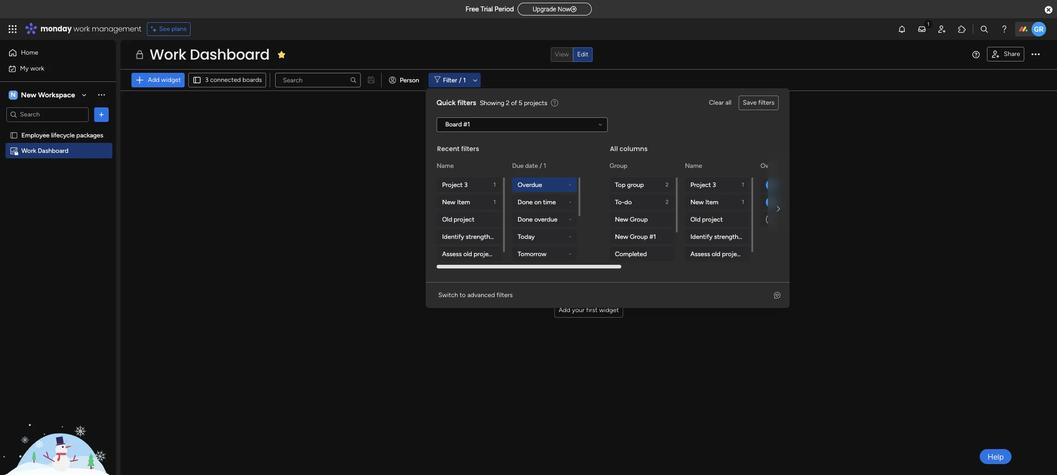Task type: vqa. For each thing, say whether or not it's contained in the screenshot.
the right Project
yes



Task type: describe. For each thing, give the bounding box(es) containing it.
filters for save
[[759, 99, 775, 107]]

all
[[726, 99, 732, 107]]

save filters button
[[739, 96, 779, 110]]

share button
[[988, 47, 1025, 61]]

1 and from the left
[[495, 233, 505, 241]]

edit
[[578, 51, 589, 58]]

done for done overdue
[[518, 216, 533, 223]]

advanced
[[468, 291, 495, 299]]

- for today
[[569, 234, 572, 240]]

old project for first name group from right
[[691, 216, 723, 223]]

dapulse close image
[[1046, 5, 1053, 15]]

top
[[615, 181, 626, 189]]

share
[[1005, 50, 1021, 58]]

progress for 2nd name group from the right
[[500, 250, 525, 258]]

1 new item from the left
[[442, 198, 470, 206]]

assess old project's progress for 2nd name group from the right
[[442, 250, 525, 258]]

invite members image
[[938, 25, 947, 34]]

project's for 2nd name group from the right
[[474, 250, 499, 258]]

owner
[[761, 162, 780, 170]]

view
[[555, 51, 569, 58]]

filter
[[443, 76, 458, 84]]

learn more image
[[551, 99, 559, 107]]

add for add widget
[[148, 76, 160, 84]]

3 connected boards button
[[188, 73, 266, 87]]

top group
[[615, 181, 644, 189]]

private dashboard image
[[10, 146, 18, 155]]

2 for to-do
[[666, 199, 669, 205]]

first
[[587, 306, 598, 314]]

progress for first name group from right
[[749, 250, 774, 258]]

0 vertical spatial /
[[459, 76, 462, 84]]

group
[[627, 181, 644, 189]]

2 new item from the left
[[691, 198, 719, 206]]

owner group
[[761, 178, 829, 227]]

add widget button
[[132, 73, 185, 87]]

today
[[518, 233, 535, 241]]

project for 2nd name group from the right
[[454, 216, 475, 223]]

showing
[[480, 99, 505, 107]]

new group
[[615, 216, 648, 223]]

notifications image
[[898, 25, 907, 34]]

time
[[543, 198, 556, 206]]

do
[[625, 198, 632, 206]]

Work Dashboard field
[[147, 44, 272, 65]]

3 inside popup button
[[205, 76, 209, 84]]

period
[[495, 5, 514, 13]]

3 for first name group from right
[[713, 181, 716, 189]]

new group #1
[[615, 233, 656, 241]]

work for monday
[[74, 24, 90, 34]]

/ inside dialog
[[540, 162, 542, 170]]

quick
[[437, 98, 456, 107]]

filters for quick
[[458, 98, 477, 107]]

see
[[159, 25, 170, 33]]

connected
[[210, 76, 241, 84]]

menu image
[[973, 51, 981, 58]]

filter / 1
[[443, 76, 466, 84]]

switch
[[439, 291, 458, 299]]

visualize data from multiple boards
[[492, 250, 687, 265]]

quick filters showing 2 of 5 projects
[[437, 98, 548, 107]]

to-
[[615, 198, 625, 206]]

date
[[525, 162, 538, 170]]

your
[[572, 306, 585, 314]]

work dashboard banner
[[121, 40, 1058, 348]]

list box containing employee lifecycle packages
[[0, 126, 116, 281]]

2 and from the left
[[743, 233, 754, 241]]

plans
[[172, 25, 187, 33]]

overdue
[[518, 181, 542, 189]]

identify strengths and weaknesses for first name group from right
[[691, 233, 790, 241]]

old project for 2nd name group from the right
[[442, 216, 475, 223]]

multiple
[[600, 250, 645, 265]]

2 for top group
[[666, 182, 669, 188]]

2 inside quick filters showing 2 of 5 projects
[[506, 99, 510, 107]]

project 3 for 2nd name group from the right
[[442, 181, 468, 189]]

see plans button
[[147, 22, 191, 36]]

to-do
[[615, 198, 632, 206]]

my work
[[20, 64, 44, 72]]

due date / 1
[[512, 162, 546, 170]]

recent
[[437, 144, 460, 153]]

done overdue
[[518, 216, 558, 223]]

boards inside popup button
[[243, 76, 262, 84]]

2 old from the left
[[712, 250, 721, 258]]

help button
[[981, 449, 1012, 464]]

recent filters
[[437, 144, 479, 153]]

workspace options image
[[97, 90, 106, 99]]

project for 2nd name group from the right
[[442, 181, 463, 189]]

switch to advanced filters
[[439, 291, 513, 299]]

upgrade now link
[[518, 3, 592, 15]]

filters for recent
[[461, 144, 479, 153]]

workspace selection element
[[9, 89, 76, 100]]

of
[[512, 99, 517, 107]]

all columns
[[610, 144, 648, 153]]

clear all button
[[706, 96, 736, 110]]

search image
[[350, 76, 357, 84]]

none search field inside work dashboard banner
[[275, 73, 361, 87]]

person button
[[385, 73, 425, 87]]

packages
[[76, 131, 103, 139]]

due
[[512, 162, 524, 170]]

monday
[[41, 24, 72, 34]]

to
[[460, 291, 466, 299]]

lottie animation element
[[0, 383, 116, 475]]

help
[[988, 452, 1005, 461]]

my
[[20, 64, 29, 72]]

assess for first name group from right
[[691, 250, 710, 258]]

tomorrow
[[518, 250, 547, 258]]

done for done on time
[[518, 198, 533, 206]]

workspace
[[38, 90, 75, 99]]

learn
[[573, 284, 589, 291]]

see plans
[[159, 25, 187, 33]]

inbox image
[[918, 25, 927, 34]]

on
[[535, 198, 542, 206]]

add widget
[[148, 76, 181, 84]]

strengths for first name group from right
[[714, 233, 742, 241]]

all
[[610, 144, 618, 153]]

options image
[[97, 110, 106, 119]]

learn more
[[573, 284, 605, 291]]

add for add your first widget
[[559, 306, 571, 314]]



Task type: locate. For each thing, give the bounding box(es) containing it.
work right private dashboard icon
[[21, 147, 36, 155]]

Filter dashboard by text search field
[[275, 73, 361, 87]]

0 horizontal spatial dashboard
[[38, 147, 68, 155]]

0 horizontal spatial identify
[[442, 233, 464, 241]]

work down see plans button
[[150, 44, 186, 65]]

1 vertical spatial work
[[30, 64, 44, 72]]

1 weaknesses from the left
[[507, 233, 541, 241]]

group
[[610, 162, 628, 170], [630, 216, 648, 223], [630, 233, 648, 241]]

strengths for 2nd name group from the right
[[466, 233, 493, 241]]

home button
[[5, 46, 98, 60]]

work dashboard down employee
[[21, 147, 68, 155]]

work right my
[[30, 64, 44, 72]]

1 horizontal spatial old project
[[691, 216, 723, 223]]

0 vertical spatial work
[[74, 24, 90, 34]]

0 horizontal spatial work
[[30, 64, 44, 72]]

filters
[[458, 98, 477, 107], [759, 99, 775, 107], [461, 144, 479, 153], [497, 291, 513, 299]]

3
[[205, 76, 209, 84], [464, 181, 468, 189], [713, 181, 716, 189]]

2 vertical spatial 2
[[666, 199, 669, 205]]

my work button
[[5, 61, 98, 76]]

due date / 1 group
[[512, 178, 579, 348]]

done on time
[[518, 198, 556, 206]]

more
[[591, 284, 605, 291]]

assess for 2nd name group from the right
[[442, 250, 462, 258]]

upgrade
[[533, 5, 557, 13]]

2 done from the top
[[518, 216, 533, 223]]

0 horizontal spatial assess old project's progress
[[442, 250, 525, 258]]

0 vertical spatial 2
[[506, 99, 510, 107]]

2 horizontal spatial 3
[[713, 181, 716, 189]]

done left the on
[[518, 198, 533, 206]]

group down all
[[610, 162, 628, 170]]

free trial period
[[466, 5, 514, 13]]

0 horizontal spatial project's
[[474, 250, 499, 258]]

project for first name group from right
[[702, 216, 723, 223]]

project's
[[474, 250, 499, 258], [722, 250, 747, 258]]

greg robinson image
[[1032, 22, 1047, 36]]

dapulse rightstroke image
[[571, 6, 577, 13]]

0 horizontal spatial old
[[464, 250, 472, 258]]

select product image
[[8, 25, 17, 34]]

new inside workspace selection element
[[21, 90, 36, 99]]

name
[[437, 162, 454, 170], [685, 162, 702, 170]]

dashboard inside banner
[[190, 44, 270, 65]]

0 vertical spatial group
[[610, 162, 628, 170]]

4 - from the top
[[569, 234, 572, 240]]

1 name group from the left
[[437, 178, 541, 261]]

0 horizontal spatial and
[[495, 233, 505, 241]]

0 vertical spatial work
[[150, 44, 186, 65]]

widget
[[161, 76, 181, 84], [600, 306, 619, 314]]

1 done from the top
[[518, 198, 533, 206]]

1 horizontal spatial project
[[691, 181, 711, 189]]

1 vertical spatial 2
[[666, 182, 669, 188]]

1 horizontal spatial identify
[[691, 233, 713, 241]]

Search in workspace field
[[19, 109, 76, 120]]

0 horizontal spatial add
[[148, 76, 160, 84]]

2 assess old project's progress from the left
[[691, 250, 774, 258]]

group up new group #1
[[630, 216, 648, 223]]

filters right save
[[759, 99, 775, 107]]

lottie animation image
[[0, 383, 116, 475]]

2 project from the left
[[702, 216, 723, 223]]

1 image
[[925, 19, 933, 29]]

dialog
[[426, 88, 1058, 348]]

data
[[542, 250, 569, 265]]

edit button
[[573, 47, 593, 62]]

2 name from the left
[[685, 162, 702, 170]]

1 vertical spatial dashboard
[[38, 147, 68, 155]]

2 old project from the left
[[691, 216, 723, 223]]

2 name group from the left
[[685, 178, 790, 261]]

project's for first name group from right
[[722, 250, 747, 258]]

- for done on time
[[569, 199, 572, 205]]

2 old from the left
[[691, 216, 701, 223]]

0 horizontal spatial strengths
[[466, 233, 493, 241]]

0 horizontal spatial work dashboard
[[21, 147, 68, 155]]

0 vertical spatial work dashboard
[[150, 44, 270, 65]]

name group
[[437, 178, 541, 261], [685, 178, 790, 261]]

2 project's from the left
[[722, 250, 747, 258]]

assess
[[442, 250, 462, 258], [691, 250, 710, 258]]

0 horizontal spatial new item
[[442, 198, 470, 206]]

person
[[400, 76, 420, 84]]

identify strengths and weaknesses for 2nd name group from the right
[[442, 233, 541, 241]]

1 progress from the left
[[500, 250, 525, 258]]

1 project's from the left
[[474, 250, 499, 258]]

remove from favorites image
[[277, 50, 286, 59]]

2 strengths from the left
[[714, 233, 742, 241]]

work
[[74, 24, 90, 34], [30, 64, 44, 72]]

1 horizontal spatial boards
[[648, 250, 687, 265]]

1 identify strengths and weaknesses from the left
[[442, 233, 541, 241]]

#1 inside group group
[[650, 233, 656, 241]]

5 - from the top
[[569, 251, 572, 257]]

/ right filter
[[459, 76, 462, 84]]

view button
[[551, 47, 573, 62]]

group for new group
[[630, 216, 648, 223]]

2 vertical spatial group
[[630, 233, 648, 241]]

0 vertical spatial #1
[[464, 121, 470, 128]]

1 strengths from the left
[[466, 233, 493, 241]]

0 vertical spatial dashboard
[[190, 44, 270, 65]]

0 horizontal spatial old project
[[442, 216, 475, 223]]

1 name from the left
[[437, 162, 454, 170]]

management
[[92, 24, 141, 34]]

clear all
[[710, 99, 732, 107]]

work
[[150, 44, 186, 65], [21, 147, 36, 155]]

1 horizontal spatial item
[[706, 198, 719, 206]]

clear
[[710, 99, 724, 107]]

2 right do
[[666, 199, 669, 205]]

more options image
[[1032, 51, 1041, 59]]

1 greg robinson image from the top
[[766, 179, 778, 190]]

1 horizontal spatial work
[[74, 24, 90, 34]]

0 horizontal spatial 3
[[205, 76, 209, 84]]

boards right 'connected'
[[243, 76, 262, 84]]

list box
[[0, 126, 116, 281]]

1 project 3 from the left
[[442, 181, 468, 189]]

board
[[445, 121, 462, 128]]

free
[[466, 5, 479, 13]]

1 old project from the left
[[442, 216, 475, 223]]

trial
[[481, 5, 493, 13]]

identify
[[442, 233, 464, 241], [691, 233, 713, 241]]

2 project 3 from the left
[[691, 181, 716, 189]]

weaknesses
[[507, 233, 541, 241], [755, 233, 790, 241]]

1 vertical spatial done
[[518, 216, 533, 223]]

workspace image
[[9, 90, 18, 100]]

0 horizontal spatial /
[[459, 76, 462, 84]]

2 - from the top
[[569, 199, 572, 205]]

2 progress from the left
[[749, 250, 774, 258]]

work dashboard inside banner
[[150, 44, 270, 65]]

1 vertical spatial add
[[559, 306, 571, 314]]

n
[[11, 91, 16, 99]]

dialog containing recent filters
[[426, 88, 1058, 348]]

search everything image
[[980, 25, 990, 34]]

arrow down image
[[470, 75, 481, 86]]

0 horizontal spatial name
[[437, 162, 454, 170]]

- for overdue
[[569, 182, 572, 188]]

employee
[[21, 131, 50, 139]]

monday work management
[[41, 24, 141, 34]]

dashboard up 3 connected boards
[[190, 44, 270, 65]]

done
[[518, 198, 533, 206], [518, 216, 533, 223]]

done up today
[[518, 216, 533, 223]]

1 horizontal spatial name group
[[685, 178, 790, 261]]

1 horizontal spatial widget
[[600, 306, 619, 314]]

#1
[[464, 121, 470, 128], [650, 233, 656, 241]]

2 identify strengths and weaknesses from the left
[[691, 233, 790, 241]]

1 vertical spatial group
[[630, 216, 648, 223]]

0 horizontal spatial boards
[[243, 76, 262, 84]]

1 horizontal spatial old
[[691, 216, 701, 223]]

add your first widget
[[559, 306, 619, 314]]

group group
[[610, 178, 676, 296]]

1 identify from the left
[[442, 233, 464, 241]]

project 3 for first name group from right
[[691, 181, 716, 189]]

1 horizontal spatial 3
[[464, 181, 468, 189]]

0 horizontal spatial weaknesses
[[507, 233, 541, 241]]

apps image
[[958, 25, 967, 34]]

work inside banner
[[150, 44, 186, 65]]

projects
[[524, 99, 548, 107]]

2 identify from the left
[[691, 233, 713, 241]]

-
[[569, 182, 572, 188], [569, 199, 572, 205], [569, 216, 572, 223], [569, 234, 572, 240], [569, 251, 572, 257]]

1 horizontal spatial assess
[[691, 250, 710, 258]]

0 horizontal spatial project
[[454, 216, 475, 223]]

0 vertical spatial greg robinson image
[[766, 179, 778, 190]]

work right monday
[[74, 24, 90, 34]]

1 horizontal spatial identify strengths and weaknesses
[[691, 233, 790, 241]]

0 vertical spatial widget
[[161, 76, 181, 84]]

5
[[519, 99, 523, 107]]

boards right completed
[[648, 250, 687, 265]]

0 horizontal spatial item
[[457, 198, 470, 206]]

item for 2nd name group from the right
[[457, 198, 470, 206]]

add inside popup button
[[148, 76, 160, 84]]

item for first name group from right
[[706, 198, 719, 206]]

completed
[[615, 250, 647, 258]]

filters right recent
[[461, 144, 479, 153]]

item
[[457, 198, 470, 206], [706, 198, 719, 206]]

widget inside add your first widget button
[[600, 306, 619, 314]]

and
[[495, 233, 505, 241], [743, 233, 754, 241]]

2 assess from the left
[[691, 250, 710, 258]]

1 old from the left
[[442, 216, 452, 223]]

now
[[558, 5, 571, 13]]

1 horizontal spatial and
[[743, 233, 754, 241]]

project for first name group from right
[[691, 181, 711, 189]]

None search field
[[275, 73, 361, 87]]

new item
[[442, 198, 470, 206], [691, 198, 719, 206]]

display modes group
[[551, 47, 593, 62]]

1 vertical spatial #1
[[650, 233, 656, 241]]

1 project from the left
[[454, 216, 475, 223]]

0 horizontal spatial #1
[[464, 121, 470, 128]]

save filters
[[743, 99, 775, 107]]

project
[[454, 216, 475, 223], [702, 216, 723, 223]]

3 connected boards
[[205, 76, 262, 84]]

3 for 2nd name group from the right
[[464, 181, 468, 189]]

2 right group
[[666, 182, 669, 188]]

work inside button
[[30, 64, 44, 72]]

1
[[463, 76, 466, 84], [544, 162, 546, 170], [494, 182, 496, 188], [742, 182, 745, 188], [494, 199, 496, 205], [742, 199, 745, 205]]

1 horizontal spatial name
[[685, 162, 702, 170]]

1 project from the left
[[442, 181, 463, 189]]

1 horizontal spatial #1
[[650, 233, 656, 241]]

help image
[[1001, 25, 1010, 34]]

new workspace
[[21, 90, 75, 99]]

switch to advanced filters button
[[435, 288, 517, 303]]

2 project from the left
[[691, 181, 711, 189]]

assess old project's progress for first name group from right
[[691, 250, 774, 258]]

work for my
[[30, 64, 44, 72]]

1 vertical spatial boards
[[648, 250, 687, 265]]

work dashboard up 'connected'
[[150, 44, 270, 65]]

2 weaknesses from the left
[[755, 233, 790, 241]]

old
[[464, 250, 472, 258], [712, 250, 721, 258]]

old project
[[442, 216, 475, 223], [691, 216, 723, 223]]

1 vertical spatial widget
[[600, 306, 619, 314]]

from
[[571, 250, 597, 265]]

dialog inside work dashboard banner
[[426, 88, 1058, 348]]

name for 2nd name group from the right
[[437, 162, 454, 170]]

old
[[442, 216, 452, 223], [691, 216, 701, 223]]

1 item from the left
[[457, 198, 470, 206]]

1 horizontal spatial project 3
[[691, 181, 716, 189]]

dashboard
[[190, 44, 270, 65], [38, 147, 68, 155]]

group for new group #1
[[630, 233, 648, 241]]

1 vertical spatial work
[[21, 147, 36, 155]]

lifecycle
[[51, 131, 75, 139]]

0 horizontal spatial assess
[[442, 250, 462, 258]]

board #1
[[445, 121, 470, 128]]

1 vertical spatial /
[[540, 162, 542, 170]]

group down new group
[[630, 233, 648, 241]]

1 horizontal spatial strengths
[[714, 233, 742, 241]]

1 horizontal spatial /
[[540, 162, 542, 170]]

1 horizontal spatial old
[[712, 250, 721, 258]]

/ right date
[[540, 162, 542, 170]]

work dashboard inside list box
[[21, 147, 68, 155]]

weaknesses for first name group from right
[[755, 233, 790, 241]]

1 horizontal spatial project
[[702, 216, 723, 223]]

upgrade now
[[533, 5, 571, 13]]

1 assess from the left
[[442, 250, 462, 258]]

option
[[0, 127, 116, 129]]

/
[[459, 76, 462, 84], [540, 162, 542, 170]]

0 vertical spatial boards
[[243, 76, 262, 84]]

1 - from the top
[[569, 182, 572, 188]]

visualize
[[492, 250, 540, 265]]

2 left of
[[506, 99, 510, 107]]

boards
[[243, 76, 262, 84], [648, 250, 687, 265]]

0 horizontal spatial project
[[442, 181, 463, 189]]

private dashboard image
[[134, 49, 145, 60]]

3 - from the top
[[569, 216, 572, 223]]

public board image
[[10, 131, 18, 140]]

add your first widget button
[[555, 303, 623, 318]]

filters inside save filters button
[[759, 99, 775, 107]]

1 vertical spatial work dashboard
[[21, 147, 68, 155]]

filters right the quick
[[458, 98, 477, 107]]

columns
[[620, 144, 648, 153]]

0 horizontal spatial old
[[442, 216, 452, 223]]

2 item from the left
[[706, 198, 719, 206]]

- for done overdue
[[569, 216, 572, 223]]

1 assess old project's progress from the left
[[442, 250, 525, 258]]

1 horizontal spatial assess old project's progress
[[691, 250, 774, 258]]

1 horizontal spatial weaknesses
[[755, 233, 790, 241]]

- for tomorrow
[[569, 251, 572, 257]]

filters inside switch to advanced filters button
[[497, 291, 513, 299]]

weaknesses up tomorrow
[[507, 233, 541, 241]]

1 horizontal spatial dashboard
[[190, 44, 270, 65]]

1 horizontal spatial work
[[150, 44, 186, 65]]

1 horizontal spatial progress
[[749, 250, 774, 258]]

weaknesses for 2nd name group from the right
[[507, 233, 541, 241]]

widget inside add widget popup button
[[161, 76, 181, 84]]

0 horizontal spatial identify strengths and weaknesses
[[442, 233, 541, 241]]

home
[[21, 49, 38, 56]]

0 vertical spatial done
[[518, 198, 533, 206]]

overdue
[[535, 216, 558, 223]]

greg robinson image
[[766, 179, 778, 190], [766, 196, 778, 208]]

1 vertical spatial greg robinson image
[[766, 196, 778, 208]]

name for first name group from right
[[685, 162, 702, 170]]

2
[[506, 99, 510, 107], [666, 182, 669, 188], [666, 199, 669, 205]]

1 old from the left
[[464, 250, 472, 258]]

1 horizontal spatial add
[[559, 306, 571, 314]]

0 horizontal spatial name group
[[437, 178, 541, 261]]

progress
[[500, 250, 525, 258], [749, 250, 774, 258]]

0 horizontal spatial widget
[[161, 76, 181, 84]]

0 vertical spatial add
[[148, 76, 160, 84]]

strengths
[[466, 233, 493, 241], [714, 233, 742, 241]]

v2 user feedback image
[[775, 291, 781, 300]]

0 horizontal spatial project 3
[[442, 181, 468, 189]]

1 horizontal spatial new item
[[691, 198, 719, 206]]

dashboard down employee lifecycle packages
[[38, 147, 68, 155]]

0 horizontal spatial work
[[21, 147, 36, 155]]

filters right advanced
[[497, 291, 513, 299]]

add inside button
[[559, 306, 571, 314]]

2 greg robinson image from the top
[[766, 196, 778, 208]]

weaknesses down owner group
[[755, 233, 790, 241]]

employee lifecycle packages
[[21, 131, 103, 139]]

save
[[743, 99, 757, 107]]

0 horizontal spatial progress
[[500, 250, 525, 258]]

visualize data from multiple boards element
[[121, 91, 1058, 318]]

1 horizontal spatial project's
[[722, 250, 747, 258]]

1 horizontal spatial work dashboard
[[150, 44, 270, 65]]



